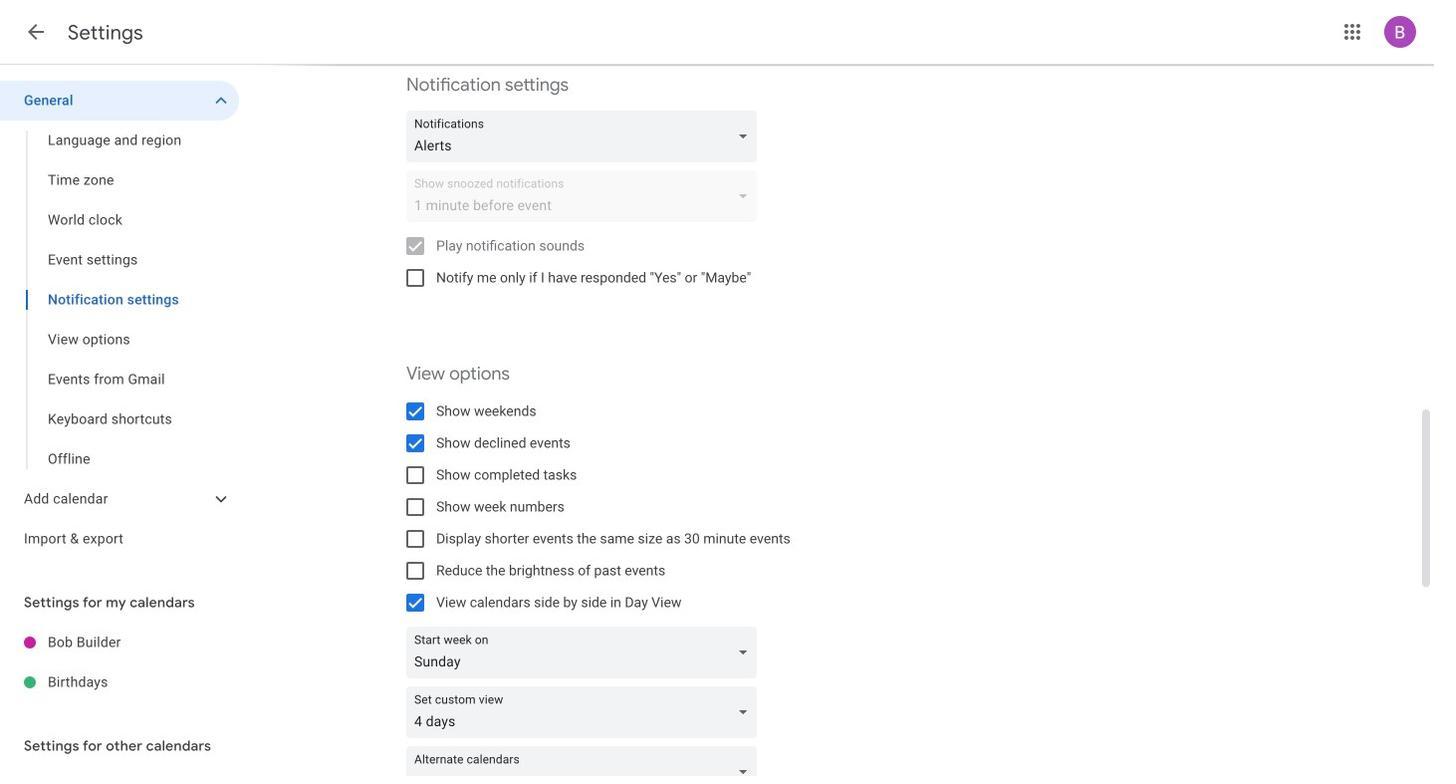 Task type: vqa. For each thing, say whether or not it's contained in the screenshot.
Jacob Simon
no



Task type: locate. For each thing, give the bounding box(es) containing it.
2 tree from the top
[[0, 623, 239, 702]]

go back image
[[24, 20, 48, 44]]

heading
[[68, 20, 143, 45]]

0 vertical spatial tree
[[0, 81, 239, 559]]

birthdays tree item
[[0, 663, 239, 702]]

None field
[[407, 111, 765, 162], [407, 627, 765, 679], [407, 687, 765, 738], [407, 746, 765, 776], [407, 111, 765, 162], [407, 627, 765, 679], [407, 687, 765, 738], [407, 746, 765, 776]]

bob builder tree item
[[0, 623, 239, 663]]

1 vertical spatial tree
[[0, 623, 239, 702]]

group
[[0, 121, 239, 479]]

tree
[[0, 81, 239, 559], [0, 623, 239, 702]]



Task type: describe. For each thing, give the bounding box(es) containing it.
1 tree from the top
[[0, 81, 239, 559]]

general tree item
[[0, 81, 239, 121]]



